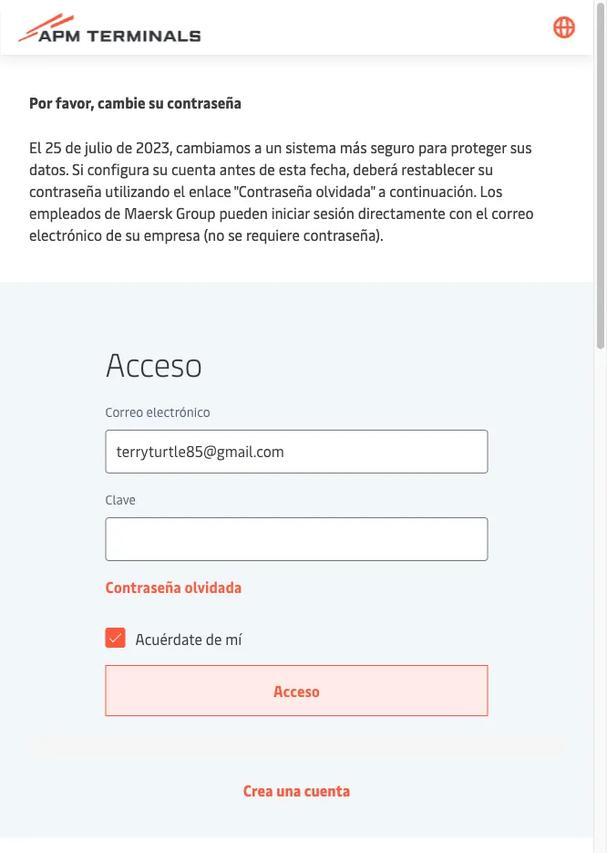 Task type: vqa. For each thing, say whether or not it's contained in the screenshot.
'controls'
no



Task type: locate. For each thing, give the bounding box(es) containing it.
requiere
[[246, 224, 300, 244]]

su
[[149, 92, 164, 112], [153, 159, 168, 178], [479, 159, 494, 178], [125, 224, 140, 244]]

sistema
[[286, 137, 337, 156]]

cuenta up enlace
[[171, 159, 216, 178]]

una
[[277, 781, 301, 800]]

contraseña up empleados
[[29, 181, 102, 200]]

de up "contraseña
[[259, 159, 275, 178]]

deberá
[[353, 159, 398, 178]]

0 vertical spatial el
[[174, 181, 185, 200]]

empresa
[[144, 224, 200, 244]]

si
[[72, 159, 84, 178]]

el
[[174, 181, 185, 200], [477, 203, 488, 222]]

pueden
[[219, 203, 268, 222]]

a
[[255, 137, 262, 156], [379, 181, 386, 200]]

0 vertical spatial a
[[255, 137, 262, 156]]

2023,
[[136, 137, 173, 156]]

el up group
[[174, 181, 185, 200]]

0 vertical spatial cuenta
[[171, 159, 216, 178]]

el right con
[[477, 203, 488, 222]]

de right 25
[[65, 137, 81, 156]]

directamente
[[358, 203, 446, 222]]

0 vertical spatial contraseña
[[167, 92, 242, 112]]

a down deberá
[[379, 181, 386, 200]]

"contraseña
[[234, 181, 313, 200]]

iniciar
[[272, 203, 310, 222]]

1 horizontal spatial cuenta
[[305, 781, 351, 800]]

1 vertical spatial el
[[477, 203, 488, 222]]

sesión
[[314, 203, 355, 222]]

de right electrónico
[[106, 224, 122, 244]]

0 horizontal spatial cuenta
[[171, 159, 216, 178]]

de down utilizando
[[105, 203, 121, 222]]

el
[[29, 137, 42, 156]]

contraseña
[[167, 92, 242, 112], [29, 181, 102, 200]]

0 horizontal spatial contraseña
[[29, 181, 102, 200]]

1 vertical spatial contraseña
[[29, 181, 102, 200]]

a left un
[[255, 137, 262, 156]]

maersk
[[124, 203, 173, 222]]

de up configura
[[116, 137, 132, 156]]

cuenta right una at the bottom
[[305, 781, 351, 800]]

group
[[176, 203, 216, 222]]

el 25 de julio de 2023, cambiamos a un sistema más seguro para proteger sus datos. si configura su cuenta antes de esta fecha, deberá restablecer su contraseña utilizando el enlace "contraseña olvidada" a continuación. los empleados de maersk group pueden iniciar sesión directamente con el correo electrónico de su empresa (no se requiere contraseña).
[[29, 137, 534, 244]]

antes
[[220, 159, 256, 178]]

por favor, cambie su contraseña
[[29, 92, 242, 112]]

por
[[29, 92, 52, 112]]

1 horizontal spatial el
[[477, 203, 488, 222]]

contraseña up cambiamos
[[167, 92, 242, 112]]

su up los
[[479, 159, 494, 178]]

los
[[480, 181, 503, 200]]

se
[[228, 224, 243, 244]]

cuenta
[[171, 159, 216, 178], [305, 781, 351, 800]]

un
[[266, 137, 282, 156]]

configura
[[87, 159, 149, 178]]

fecha,
[[310, 159, 350, 178]]

1 horizontal spatial a
[[379, 181, 386, 200]]

restablecer
[[402, 159, 475, 178]]

más
[[340, 137, 367, 156]]

de
[[65, 137, 81, 156], [116, 137, 132, 156], [259, 159, 275, 178], [105, 203, 121, 222], [106, 224, 122, 244]]

sus
[[511, 137, 532, 156]]

(no
[[204, 224, 225, 244]]

1 horizontal spatial contraseña
[[167, 92, 242, 112]]



Task type: describe. For each thing, give the bounding box(es) containing it.
cambiamos
[[176, 137, 251, 156]]

olvidada"
[[316, 181, 375, 200]]

su right cambie
[[149, 92, 164, 112]]

contraseña).
[[304, 224, 384, 244]]

proteger
[[451, 137, 507, 156]]

para
[[419, 137, 448, 156]]

utilizando
[[105, 181, 170, 200]]

continuación.
[[390, 181, 477, 200]]

su down maersk
[[125, 224, 140, 244]]

favor,
[[55, 92, 94, 112]]

empleados
[[29, 203, 101, 222]]

enlace
[[189, 181, 232, 200]]

0 horizontal spatial el
[[174, 181, 185, 200]]

seguro
[[371, 137, 415, 156]]

correo
[[492, 203, 534, 222]]

cambie
[[98, 92, 146, 112]]

1 vertical spatial a
[[379, 181, 386, 200]]

25
[[45, 137, 62, 156]]

esta
[[279, 159, 307, 178]]

cuenta inside el 25 de julio de 2023, cambiamos a un sistema más seguro para proteger sus datos. si configura su cuenta antes de esta fecha, deberá restablecer su contraseña utilizando el enlace "contraseña olvidada" a continuación. los empleados de maersk group pueden iniciar sesión directamente con el correo electrónico de su empresa (no se requiere contraseña).
[[171, 159, 216, 178]]

contraseña inside el 25 de julio de 2023, cambiamos a un sistema más seguro para proteger sus datos. si configura su cuenta antes de esta fecha, deberá restablecer su contraseña utilizando el enlace "contraseña olvidada" a continuación. los empleados de maersk group pueden iniciar sesión directamente con el correo electrónico de su empresa (no se requiere contraseña).
[[29, 181, 102, 200]]

electrónico
[[29, 224, 102, 244]]

0 horizontal spatial a
[[255, 137, 262, 156]]

1 vertical spatial cuenta
[[305, 781, 351, 800]]

crea una cuenta link
[[243, 781, 351, 800]]

con
[[450, 203, 473, 222]]

datos.
[[29, 159, 69, 178]]

crea una cuenta
[[243, 781, 351, 800]]

su down '2023,'
[[153, 159, 168, 178]]

crea
[[243, 781, 273, 800]]

julio
[[85, 137, 113, 156]]



